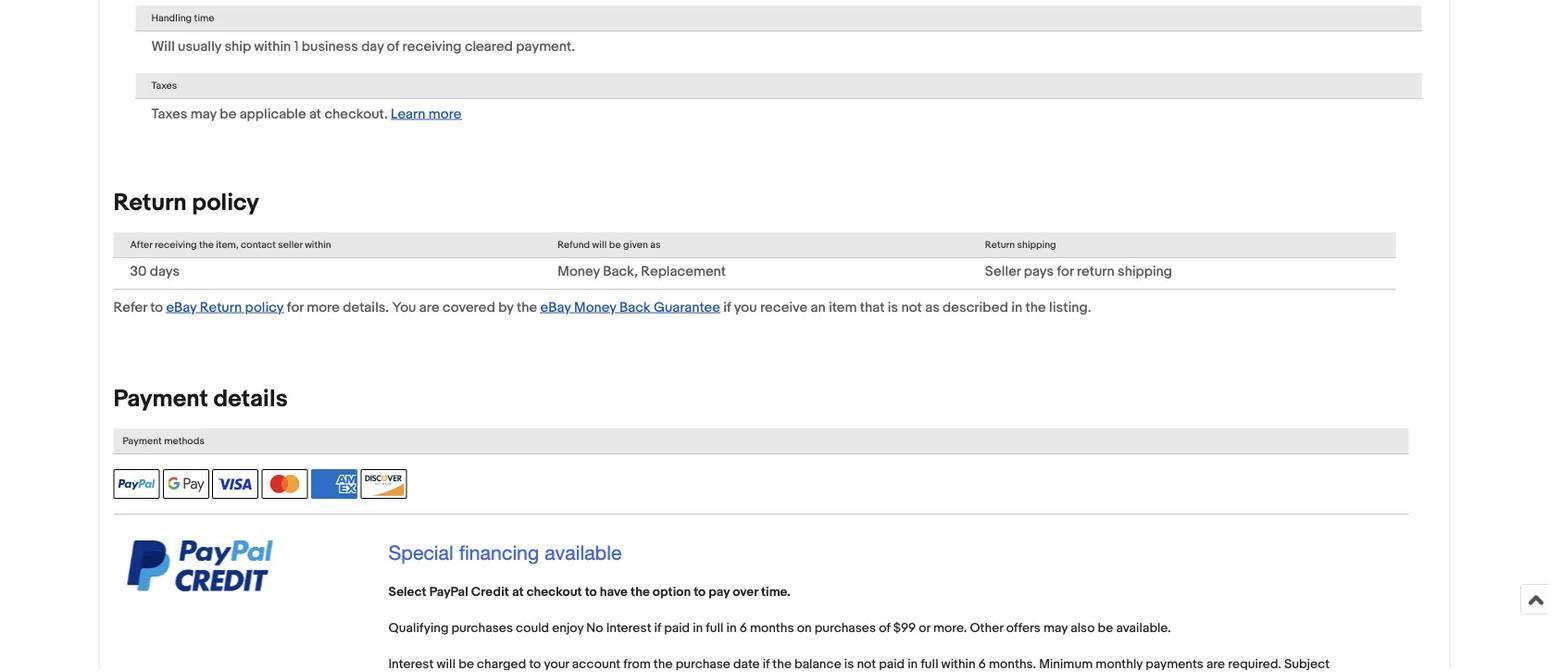 Task type: vqa. For each thing, say whether or not it's contained in the screenshot.
"Polyend Tracker Tabletop Sampler, Wavetable Synthesizer and Sequencer - Black : Quick view" image
no



Task type: describe. For each thing, give the bounding box(es) containing it.
credit
[[471, 585, 509, 601]]

1
[[294, 38, 299, 55]]

applicable
[[240, 106, 306, 122]]

0 horizontal spatial of
[[387, 38, 400, 55]]

cleared
[[465, 38, 513, 55]]

0 vertical spatial more
[[429, 106, 462, 122]]

select paypal credit at checkout to have the option to pay over time.
[[389, 585, 791, 601]]

handling time
[[151, 12, 214, 24]]

paypal image
[[113, 470, 160, 499]]

1 vertical spatial may
[[1044, 621, 1068, 637]]

given
[[624, 239, 648, 251]]

seller pays for return shipping
[[986, 263, 1173, 280]]

item
[[829, 299, 857, 316]]

0 horizontal spatial in
[[693, 621, 703, 637]]

back
[[620, 299, 651, 316]]

1 horizontal spatial within
[[305, 239, 331, 251]]

be for will
[[609, 239, 621, 251]]

after
[[130, 239, 152, 251]]

paid
[[664, 621, 690, 637]]

option
[[653, 585, 691, 601]]

refund
[[558, 239, 590, 251]]

1 vertical spatial money
[[574, 299, 617, 316]]

payment details
[[113, 385, 288, 414]]

0 vertical spatial money
[[558, 263, 600, 280]]

return
[[1077, 263, 1115, 280]]

the left item,
[[199, 239, 214, 251]]

1 vertical spatial of
[[879, 621, 891, 637]]

handling
[[151, 12, 192, 24]]

refer
[[113, 299, 147, 316]]

you
[[392, 299, 416, 316]]

is
[[888, 299, 899, 316]]

checkout
[[527, 585, 582, 601]]

1 vertical spatial receiving
[[155, 239, 197, 251]]

0 horizontal spatial shipping
[[1018, 239, 1057, 251]]

months
[[750, 621, 794, 637]]

have
[[600, 585, 628, 601]]

will
[[151, 38, 175, 55]]

1 horizontal spatial in
[[727, 621, 737, 637]]

covered
[[443, 299, 496, 316]]

available
[[545, 541, 622, 564]]

available.
[[1117, 621, 1172, 637]]

described
[[943, 299, 1009, 316]]

refund will be given as
[[558, 239, 661, 251]]

1 horizontal spatial as
[[926, 299, 940, 316]]

ship
[[225, 38, 251, 55]]

seller
[[986, 263, 1021, 280]]

ebay money back guarantee link
[[541, 299, 721, 316]]

replacement
[[641, 263, 726, 280]]

or
[[919, 621, 931, 637]]

2 horizontal spatial to
[[694, 585, 706, 601]]

2 horizontal spatial in
[[1012, 299, 1023, 316]]

2 horizontal spatial be
[[1098, 621, 1114, 637]]

methods
[[164, 435, 205, 448]]

enjoy
[[552, 621, 584, 637]]

2 ebay from the left
[[541, 299, 571, 316]]

seller
[[278, 239, 303, 251]]

6
[[740, 621, 747, 637]]

1 horizontal spatial receiving
[[403, 38, 462, 55]]

0 vertical spatial may
[[191, 106, 217, 122]]

1 vertical spatial policy
[[245, 299, 284, 316]]

$99
[[894, 621, 916, 637]]

ebay return policy link
[[166, 299, 284, 316]]

payment for payment methods
[[123, 435, 162, 448]]

by
[[499, 299, 514, 316]]

listing.
[[1050, 299, 1092, 316]]

1 horizontal spatial at
[[512, 585, 524, 601]]

days
[[150, 263, 180, 280]]

payment for payment details
[[113, 385, 208, 414]]

30 days
[[130, 263, 180, 280]]

you
[[734, 299, 757, 316]]

return policy
[[113, 189, 259, 217]]

special
[[389, 541, 454, 564]]

taxes may be applicable at checkout. learn more
[[151, 106, 462, 122]]

contact
[[241, 239, 276, 251]]

usually
[[178, 38, 222, 55]]

no
[[587, 621, 604, 637]]

return shipping
[[986, 239, 1057, 251]]

pay
[[709, 585, 730, 601]]

an
[[811, 299, 826, 316]]

after receiving the item, contact seller within
[[130, 239, 331, 251]]

1 purchases from the left
[[452, 621, 513, 637]]

taxes for taxes
[[151, 80, 177, 92]]

discover image
[[361, 470, 407, 499]]

are
[[419, 299, 440, 316]]

time
[[194, 12, 214, 24]]

1 horizontal spatial to
[[585, 585, 597, 601]]

0 horizontal spatial for
[[287, 299, 304, 316]]

details
[[214, 385, 288, 414]]



Task type: locate. For each thing, give the bounding box(es) containing it.
pays
[[1024, 263, 1054, 280]]

checkout.
[[325, 106, 388, 122]]

refer to ebay return policy for more details. you are covered by the ebay money back guarantee if you receive an item that is not as described in the listing.
[[113, 299, 1092, 316]]

1 vertical spatial as
[[926, 299, 940, 316]]

for
[[1058, 263, 1074, 280], [287, 299, 304, 316]]

will
[[592, 239, 607, 251]]

1 vertical spatial within
[[305, 239, 331, 251]]

the right by
[[517, 299, 537, 316]]

not
[[902, 299, 923, 316]]

1 vertical spatial for
[[287, 299, 304, 316]]

more.
[[934, 621, 968, 637]]

0 horizontal spatial receiving
[[155, 239, 197, 251]]

details.
[[343, 299, 389, 316]]

0 horizontal spatial at
[[309, 106, 322, 122]]

1 taxes from the top
[[151, 80, 177, 92]]

shipping up pays
[[1018, 239, 1057, 251]]

0 vertical spatial return
[[113, 189, 187, 217]]

0 vertical spatial policy
[[192, 189, 259, 217]]

other
[[970, 621, 1004, 637]]

purchases
[[452, 621, 513, 637], [815, 621, 876, 637]]

back,
[[603, 263, 638, 280]]

be right also at the right of the page
[[1098, 621, 1114, 637]]

offers
[[1007, 621, 1041, 637]]

the left the listing.
[[1026, 299, 1047, 316]]

of left $99
[[879, 621, 891, 637]]

to left 'have' on the bottom of the page
[[585, 585, 597, 601]]

1 horizontal spatial ebay
[[541, 299, 571, 316]]

business
[[302, 38, 358, 55]]

2 horizontal spatial return
[[986, 239, 1016, 251]]

more
[[429, 106, 462, 122], [307, 299, 340, 316]]

could
[[516, 621, 550, 637]]

0 horizontal spatial return
[[113, 189, 187, 217]]

payment.
[[516, 38, 576, 55]]

receiving left cleared
[[403, 38, 462, 55]]

financing
[[459, 541, 539, 564]]

1 horizontal spatial more
[[429, 106, 462, 122]]

0 vertical spatial payment
[[113, 385, 208, 414]]

1 vertical spatial return
[[986, 239, 1016, 251]]

1 horizontal spatial be
[[609, 239, 621, 251]]

more right learn
[[429, 106, 462, 122]]

0 vertical spatial as
[[651, 239, 661, 251]]

2 purchases from the left
[[815, 621, 876, 637]]

ebay
[[166, 299, 197, 316], [541, 299, 571, 316]]

for down seller
[[287, 299, 304, 316]]

0 horizontal spatial purchases
[[452, 621, 513, 637]]

policy
[[192, 189, 259, 217], [245, 299, 284, 316]]

to
[[150, 299, 163, 316], [585, 585, 597, 601], [694, 585, 706, 601]]

of right day
[[387, 38, 400, 55]]

0 horizontal spatial ebay
[[166, 299, 197, 316]]

in left 6
[[727, 621, 737, 637]]

return up after
[[113, 189, 187, 217]]

money down the refund at the top of the page
[[558, 263, 600, 280]]

be left the applicable
[[220, 106, 237, 122]]

in
[[1012, 299, 1023, 316], [693, 621, 703, 637], [727, 621, 737, 637]]

if left the paid
[[655, 621, 662, 637]]

1 horizontal spatial purchases
[[815, 621, 876, 637]]

as
[[651, 239, 661, 251], [926, 299, 940, 316]]

may left also at the right of the page
[[1044, 621, 1068, 637]]

guarantee
[[654, 299, 721, 316]]

0 horizontal spatial to
[[150, 299, 163, 316]]

money back, replacement
[[558, 263, 726, 280]]

money left back
[[574, 299, 617, 316]]

1 horizontal spatial shipping
[[1118, 263, 1173, 280]]

within left 1
[[254, 38, 291, 55]]

payment methods
[[123, 435, 205, 448]]

1 horizontal spatial return
[[200, 299, 242, 316]]

the
[[199, 239, 214, 251], [517, 299, 537, 316], [1026, 299, 1047, 316], [631, 585, 650, 601]]

1 ebay from the left
[[166, 299, 197, 316]]

be right will
[[609, 239, 621, 251]]

special financing available
[[389, 541, 622, 564]]

on
[[797, 621, 812, 637]]

1 vertical spatial more
[[307, 299, 340, 316]]

0 vertical spatial if
[[724, 299, 731, 316]]

receiving up days
[[155, 239, 197, 251]]

2 vertical spatial return
[[200, 299, 242, 316]]

for right pays
[[1058, 263, 1074, 280]]

return
[[113, 189, 187, 217], [986, 239, 1016, 251], [200, 299, 242, 316]]

as right not
[[926, 299, 940, 316]]

payment up payment methods
[[113, 385, 208, 414]]

at left checkout.
[[309, 106, 322, 122]]

1 vertical spatial payment
[[123, 435, 162, 448]]

money
[[558, 263, 600, 280], [574, 299, 617, 316]]

at
[[309, 106, 322, 122], [512, 585, 524, 601]]

taxes for taxes may be applicable at checkout. learn more
[[151, 106, 187, 122]]

return for return policy
[[113, 189, 187, 217]]

0 horizontal spatial more
[[307, 299, 340, 316]]

learn
[[391, 106, 426, 122]]

if left you
[[724, 299, 731, 316]]

at right credit
[[512, 585, 524, 601]]

policy up item,
[[192, 189, 259, 217]]

will usually ship within 1 business day of receiving cleared payment.
[[151, 38, 576, 55]]

1 horizontal spatial for
[[1058, 263, 1074, 280]]

to left "pay"
[[694, 585, 706, 601]]

may down usually
[[191, 106, 217, 122]]

of
[[387, 38, 400, 55], [879, 621, 891, 637]]

0 horizontal spatial if
[[655, 621, 662, 637]]

time.
[[761, 585, 791, 601]]

interest
[[607, 621, 652, 637]]

the right 'have' on the bottom of the page
[[631, 585, 650, 601]]

that
[[860, 299, 885, 316]]

0 horizontal spatial be
[[220, 106, 237, 122]]

as right given
[[651, 239, 661, 251]]

1 horizontal spatial may
[[1044, 621, 1068, 637]]

2 vertical spatial be
[[1098, 621, 1114, 637]]

master card image
[[262, 470, 308, 499]]

to right 'refer'
[[150, 299, 163, 316]]

1 horizontal spatial if
[[724, 299, 731, 316]]

purchases down credit
[[452, 621, 513, 637]]

1 vertical spatial shipping
[[1118, 263, 1173, 280]]

1 vertical spatial at
[[512, 585, 524, 601]]

receiving
[[403, 38, 462, 55], [155, 239, 197, 251]]

google pay image
[[163, 470, 209, 499]]

ebay right by
[[541, 299, 571, 316]]

qualifying
[[389, 621, 449, 637]]

0 vertical spatial be
[[220, 106, 237, 122]]

receive
[[761, 299, 808, 316]]

return down item,
[[200, 299, 242, 316]]

0 horizontal spatial may
[[191, 106, 217, 122]]

may
[[191, 106, 217, 122], [1044, 621, 1068, 637]]

0 vertical spatial at
[[309, 106, 322, 122]]

1 vertical spatial taxes
[[151, 106, 187, 122]]

qualifying purchases could enjoy no interest if paid in full in 6 months on purchases of $99 or more. other offers may also be available.
[[389, 621, 1172, 637]]

be for may
[[220, 106, 237, 122]]

also
[[1071, 621, 1095, 637]]

paypal
[[430, 585, 469, 601]]

0 vertical spatial of
[[387, 38, 400, 55]]

more left details.
[[307, 299, 340, 316]]

shipping
[[1018, 239, 1057, 251], [1118, 263, 1173, 280]]

ebay down days
[[166, 299, 197, 316]]

return up seller
[[986, 239, 1016, 251]]

return for return shipping
[[986, 239, 1016, 251]]

learn more link
[[391, 106, 462, 122]]

day
[[361, 38, 384, 55]]

shipping right return
[[1118, 263, 1173, 280]]

1 horizontal spatial of
[[879, 621, 891, 637]]

0 vertical spatial within
[[254, 38, 291, 55]]

2 taxes from the top
[[151, 106, 187, 122]]

0 vertical spatial shipping
[[1018, 239, 1057, 251]]

within right seller
[[305, 239, 331, 251]]

purchases right on
[[815, 621, 876, 637]]

payment left methods
[[123, 435, 162, 448]]

item,
[[216, 239, 239, 251]]

visa image
[[212, 470, 259, 499]]

0 horizontal spatial as
[[651, 239, 661, 251]]

be
[[220, 106, 237, 122], [609, 239, 621, 251], [1098, 621, 1114, 637]]

full
[[706, 621, 724, 637]]

1 vertical spatial be
[[609, 239, 621, 251]]

over
[[733, 585, 759, 601]]

in left full
[[693, 621, 703, 637]]

select
[[389, 585, 427, 601]]

within
[[254, 38, 291, 55], [305, 239, 331, 251]]

0 vertical spatial receiving
[[403, 38, 462, 55]]

payment
[[113, 385, 208, 414], [123, 435, 162, 448]]

policy down contact
[[245, 299, 284, 316]]

30
[[130, 263, 147, 280]]

0 vertical spatial taxes
[[151, 80, 177, 92]]

in down seller
[[1012, 299, 1023, 316]]

1 vertical spatial if
[[655, 621, 662, 637]]

american express image
[[311, 470, 358, 499]]

0 horizontal spatial within
[[254, 38, 291, 55]]

0 vertical spatial for
[[1058, 263, 1074, 280]]



